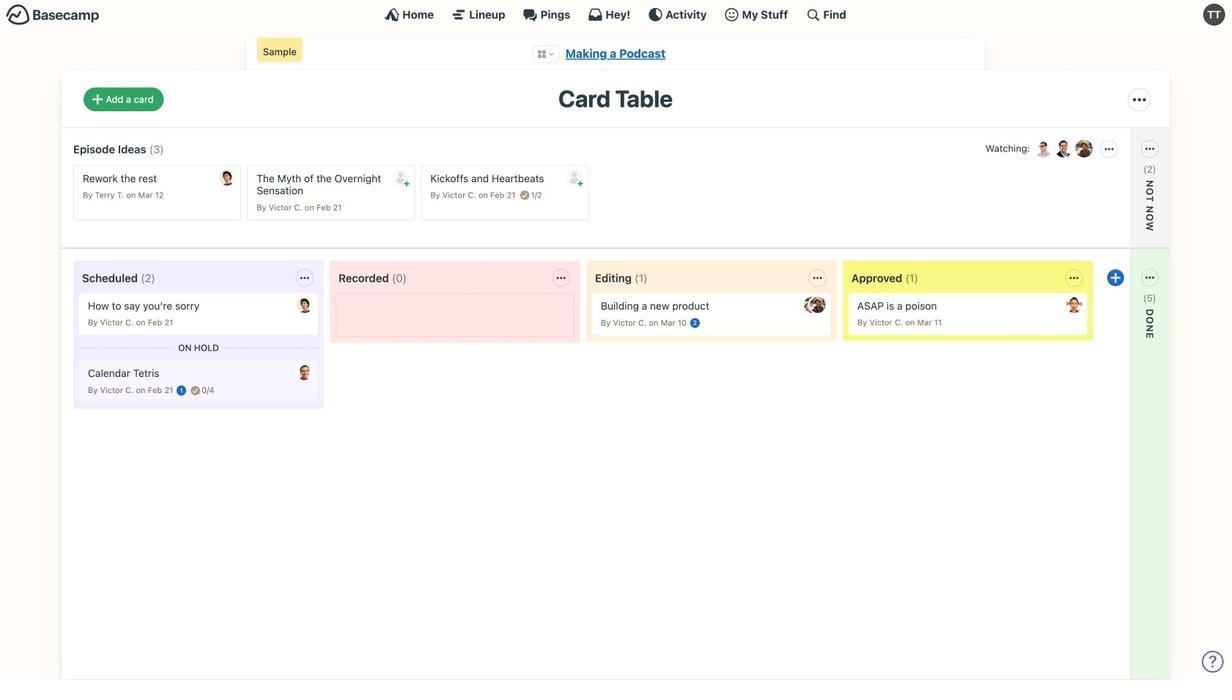 Task type: locate. For each thing, give the bounding box(es) containing it.
nicole katz image
[[1074, 138, 1095, 159], [810, 297, 826, 313]]

None submit
[[392, 169, 410, 187], [566, 169, 583, 187], [1053, 187, 1155, 205], [1053, 316, 1155, 334], [392, 169, 410, 187], [566, 169, 583, 187], [1053, 187, 1155, 205], [1053, 316, 1155, 334]]

1 horizontal spatial nicole katz image
[[1074, 138, 1095, 159]]

0 horizontal spatial jared davis image
[[219, 170, 235, 186]]

on mar 11 element
[[906, 318, 942, 328]]

0 vertical spatial nicole katz image
[[1074, 138, 1095, 159]]

annie bryan image
[[1066, 297, 1083, 313]]

on mar 12 element
[[126, 191, 164, 200]]

on feb 21 element
[[478, 191, 516, 200], [305, 203, 342, 212], [136, 318, 173, 328], [136, 386, 173, 396]]

jared davis image
[[219, 170, 235, 186], [297, 297, 313, 313]]

jennifer young image
[[804, 297, 820, 313]]

victor cooper image
[[1033, 138, 1054, 159]]

1 vertical spatial jared davis image
[[297, 297, 313, 313]]

0 horizontal spatial nicole katz image
[[810, 297, 826, 313]]

breadcrumb element
[[246, 38, 985, 70]]

1 vertical spatial nicole katz image
[[810, 297, 826, 313]]

main element
[[0, 0, 1231, 29]]



Task type: vqa. For each thing, say whether or not it's contained in the screenshot.
Nicole Katz Image
yes



Task type: describe. For each thing, give the bounding box(es) containing it.
1 horizontal spatial jared davis image
[[297, 297, 313, 313]]

keyboard shortcut: ⌘ + / image
[[806, 7, 820, 22]]

steve marsh image
[[297, 365, 313, 381]]

terry turtle image
[[1204, 4, 1226, 26]]

on mar 10 element
[[649, 318, 687, 328]]

josh fiske image
[[1054, 138, 1074, 159]]

switch accounts image
[[6, 4, 100, 26]]

0 vertical spatial jared davis image
[[219, 170, 235, 186]]



